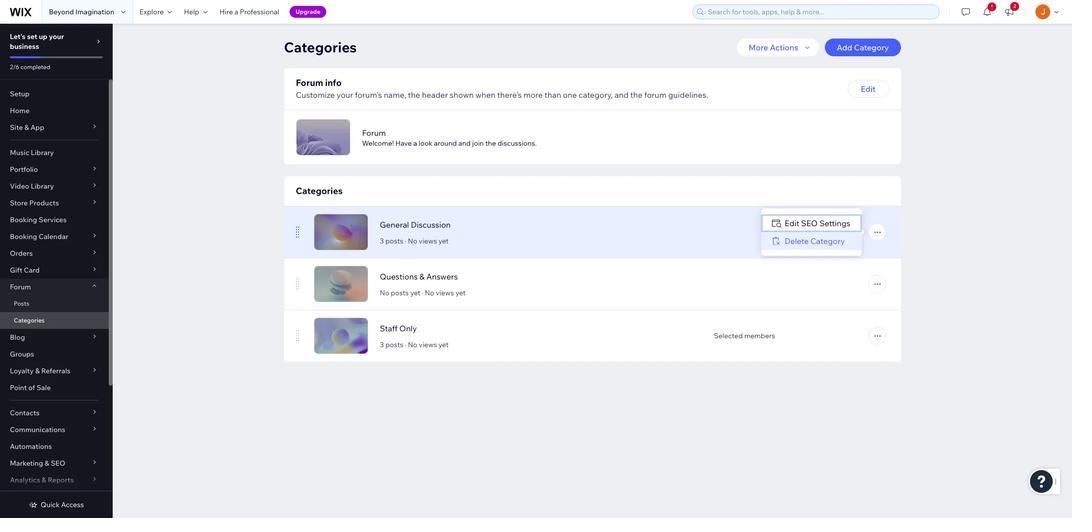 Task type: vqa. For each thing, say whether or not it's contained in the screenshot.
Discussion's views
yes



Task type: describe. For each thing, give the bounding box(es) containing it.
of
[[28, 384, 35, 393]]

1 vertical spatial views
[[436, 289, 454, 298]]

services
[[39, 216, 67, 224]]

calendar
[[39, 232, 68, 241]]

· for only
[[405, 341, 406, 350]]

contacts
[[10, 409, 40, 418]]

forum
[[645, 90, 667, 100]]

general discussion link
[[380, 219, 702, 231]]

actions
[[770, 43, 799, 52]]

no posts yet · no views yet
[[380, 289, 466, 298]]

business
[[10, 42, 39, 51]]

staff only
[[380, 324, 417, 334]]

analytics & reports
[[10, 476, 74, 485]]

edit inside edit seo settings button
[[785, 219, 800, 228]]

2 horizontal spatial edit
[[861, 84, 876, 94]]

quick access button
[[29, 501, 84, 510]]

groups
[[10, 350, 34, 359]]

3 for general discussion
[[380, 237, 384, 246]]

questions
[[380, 272, 418, 282]]

2/6
[[10, 63, 19, 71]]

orders button
[[0, 245, 109, 262]]

booking calendar button
[[0, 228, 109, 245]]

beyond
[[49, 7, 74, 16]]

0 vertical spatial categories
[[284, 39, 357, 56]]

point
[[10, 384, 27, 393]]

and inside forum welcome! have a look around and join the discussions.
[[459, 139, 471, 148]]

categories link
[[0, 312, 109, 329]]

general discussion
[[380, 220, 451, 230]]

booking services
[[10, 216, 67, 224]]

around
[[434, 139, 457, 148]]

forum inside popup button
[[10, 283, 31, 292]]

store products
[[10, 199, 59, 208]]

gift
[[10, 266, 22, 275]]

up
[[39, 32, 47, 41]]

more
[[749, 43, 768, 52]]

edit seo settings button
[[761, 215, 863, 232]]

hire
[[220, 7, 233, 16]]

no down general discussion
[[408, 237, 417, 246]]

& for loyalty
[[35, 367, 40, 376]]

a inside forum welcome! have a look around and join the discussions.
[[414, 139, 417, 148]]

gift card
[[10, 266, 40, 275]]

info
[[325, 77, 342, 89]]

booking services link
[[0, 212, 109, 228]]

card
[[24, 266, 40, 275]]

than
[[545, 90, 561, 100]]

edit seo settings
[[785, 219, 851, 228]]

booking calendar
[[10, 232, 68, 241]]

communications
[[10, 426, 65, 435]]

sale
[[37, 384, 51, 393]]

your for info
[[337, 90, 353, 100]]

help
[[184, 7, 199, 16]]

& for marketing
[[45, 459, 49, 468]]

forum's
[[355, 90, 382, 100]]

portfolio button
[[0, 161, 109, 178]]

1 vertical spatial categories
[[296, 185, 343, 197]]

staff only link
[[380, 323, 702, 335]]

look
[[419, 139, 433, 148]]

3 for staff only
[[380, 341, 384, 350]]

3 posts · no views yet for discussion
[[380, 237, 449, 246]]

shown
[[450, 90, 474, 100]]

video
[[10, 182, 29, 191]]

staff
[[380, 324, 398, 334]]

answers
[[427, 272, 458, 282]]

when
[[476, 90, 496, 100]]

no down questions & answers
[[425, 289, 434, 298]]

customize
[[296, 90, 335, 100]]

your for set
[[49, 32, 64, 41]]

2
[[1014, 3, 1016, 9]]

blog
[[10, 333, 25, 342]]

Search for tools, apps, help & more... field
[[705, 5, 936, 19]]

set
[[27, 32, 37, 41]]

delete
[[785, 236, 809, 246]]

· for discussion
[[405, 237, 406, 246]]

& for site
[[24, 123, 29, 132]]

forum for forum
[[362, 128, 386, 138]]

2 horizontal spatial the
[[631, 90, 643, 100]]

1 vertical spatial edit button
[[821, 223, 863, 241]]

analytics & reports button
[[0, 472, 109, 489]]

questions & answers link
[[380, 271, 702, 283]]

2/6 completed
[[10, 63, 50, 71]]

settings
[[820, 219, 851, 228]]

professional
[[240, 7, 279, 16]]

0 horizontal spatial the
[[408, 90, 420, 100]]

views for only
[[419, 341, 437, 350]]

categories inside sidebar element
[[14, 317, 45, 324]]

video library
[[10, 182, 54, 191]]

posts for general
[[386, 237, 404, 246]]

beyond imagination
[[49, 7, 114, 16]]

general
[[380, 220, 409, 230]]

help button
[[178, 0, 214, 24]]

views for discussion
[[419, 237, 437, 246]]

point of sale link
[[0, 380, 109, 397]]

menu containing edit seo settings
[[761, 215, 863, 250]]

reports
[[48, 476, 74, 485]]

1 vertical spatial ·
[[422, 289, 423, 298]]



Task type: locate. For each thing, give the bounding box(es) containing it.
there's
[[497, 90, 522, 100]]

views
[[419, 237, 437, 246], [436, 289, 454, 298], [419, 341, 437, 350]]

welcome!
[[362, 139, 394, 148]]

1 library from the top
[[31, 148, 54, 157]]

sidebar element
[[0, 24, 113, 519]]

1 vertical spatial seo
[[51, 459, 65, 468]]

booking up orders
[[10, 232, 37, 241]]

& up analytics & reports on the bottom left
[[45, 459, 49, 468]]

0 vertical spatial edit button
[[848, 80, 889, 98]]

1 vertical spatial a
[[414, 139, 417, 148]]

gift card button
[[0, 262, 109, 279]]

& for analytics
[[42, 476, 46, 485]]

1 vertical spatial posts
[[391, 289, 409, 298]]

music library
[[10, 148, 54, 157]]

library up "products" on the top of the page
[[31, 182, 54, 191]]

1 3 from the top
[[380, 237, 384, 246]]

posts
[[14, 300, 29, 308]]

the left forum
[[631, 90, 643, 100]]

3 posts · no views yet for only
[[380, 341, 449, 350]]

posts for questions
[[391, 289, 409, 298]]

category right add
[[854, 43, 889, 52]]

library for video library
[[31, 182, 54, 191]]

category down settings
[[811, 236, 845, 246]]

forum button
[[0, 279, 109, 296]]

2 3 posts · no views yet from the top
[[380, 341, 449, 350]]

booking for booking calendar
[[10, 232, 37, 241]]

0 vertical spatial and
[[615, 90, 629, 100]]

contacts button
[[0, 405, 109, 422]]

0 vertical spatial booking
[[10, 216, 37, 224]]

communications button
[[0, 422, 109, 439]]

seo
[[801, 219, 818, 228], [51, 459, 65, 468]]

1 vertical spatial 3
[[380, 341, 384, 350]]

3 posts · no views yet down general discussion
[[380, 237, 449, 246]]

your inside the let's set up your business
[[49, 32, 64, 41]]

booking inside 'booking calendar' dropdown button
[[10, 232, 37, 241]]

have
[[396, 139, 412, 148]]

forum for forum info
[[296, 77, 323, 89]]

· down questions & answers
[[422, 289, 423, 298]]

2 vertical spatial categories
[[14, 317, 45, 324]]

library inside music library link
[[31, 148, 54, 157]]

& inside popup button
[[42, 476, 46, 485]]

and left join
[[459, 139, 471, 148]]

1 vertical spatial library
[[31, 182, 54, 191]]

a inside hire a professional "link"
[[235, 7, 238, 16]]

blog button
[[0, 329, 109, 346]]

music
[[10, 148, 29, 157]]

home link
[[0, 102, 109, 119]]

orders
[[10, 249, 33, 258]]

app
[[31, 123, 44, 132]]

setup
[[10, 89, 30, 98]]

3 posts · no views yet
[[380, 237, 449, 246], [380, 341, 449, 350]]

2 vertical spatial forum
[[10, 283, 31, 292]]

1 vertical spatial forum
[[362, 128, 386, 138]]

booking for booking services
[[10, 216, 37, 224]]

join
[[472, 139, 484, 148]]

members
[[745, 332, 775, 341]]

questions & answers
[[380, 272, 458, 282]]

2 booking from the top
[[10, 232, 37, 241]]

library inside video library "popup button"
[[31, 182, 54, 191]]

the
[[408, 90, 420, 100], [631, 90, 643, 100], [486, 139, 496, 148]]

0 vertical spatial category
[[854, 43, 889, 52]]

0 vertical spatial views
[[419, 237, 437, 246]]

0 horizontal spatial and
[[459, 139, 471, 148]]

& left reports
[[42, 476, 46, 485]]

no down only
[[408, 341, 417, 350]]

a
[[235, 7, 238, 16], [414, 139, 417, 148]]

category inside 'menu'
[[811, 236, 845, 246]]

discussion
[[411, 220, 451, 230]]

3 down general
[[380, 237, 384, 246]]

loyalty & referrals
[[10, 367, 71, 376]]

· down only
[[405, 341, 406, 350]]

video library button
[[0, 178, 109, 195]]

1 vertical spatial and
[[459, 139, 471, 148]]

category
[[854, 43, 889, 52], [811, 236, 845, 246]]

1 horizontal spatial the
[[486, 139, 496, 148]]

& for questions
[[420, 272, 425, 282]]

3 posts · no views yet down only
[[380, 341, 449, 350]]

setup link
[[0, 86, 109, 102]]

add
[[837, 43, 853, 52]]

home
[[10, 106, 30, 115]]

selected members
[[714, 332, 775, 341]]

only
[[400, 324, 417, 334]]

library
[[31, 148, 54, 157], [31, 182, 54, 191]]

0 horizontal spatial seo
[[51, 459, 65, 468]]

0 vertical spatial posts
[[386, 237, 404, 246]]

posts down questions
[[391, 289, 409, 298]]

upgrade button
[[290, 6, 326, 18]]

seo inside popup button
[[51, 459, 65, 468]]

portfolio
[[10, 165, 38, 174]]

booking down store
[[10, 216, 37, 224]]

explore
[[140, 7, 164, 16]]

imagination
[[75, 7, 114, 16]]

forum up 'welcome!'
[[362, 128, 386, 138]]

add category
[[837, 43, 889, 52]]

delete category button
[[761, 232, 863, 250]]

0 horizontal spatial forum
[[10, 283, 31, 292]]

and right "category,"
[[615, 90, 629, 100]]

2 vertical spatial views
[[419, 341, 437, 350]]

2 button
[[999, 0, 1021, 24]]

1 booking from the top
[[10, 216, 37, 224]]

& inside dropdown button
[[24, 123, 29, 132]]

2 3 from the top
[[380, 341, 384, 350]]

category,
[[579, 90, 613, 100]]

1 horizontal spatial seo
[[801, 219, 818, 228]]

& right site
[[24, 123, 29, 132]]

0 vertical spatial your
[[49, 32, 64, 41]]

posts down "staff only"
[[386, 341, 404, 350]]

selected
[[714, 332, 743, 341]]

1 horizontal spatial a
[[414, 139, 417, 148]]

posts for staff
[[386, 341, 404, 350]]

0 vertical spatial ·
[[405, 237, 406, 246]]

marketing & seo button
[[0, 455, 109, 472]]

1 vertical spatial 3 posts · no views yet
[[380, 341, 449, 350]]

0 vertical spatial library
[[31, 148, 54, 157]]

2 vertical spatial posts
[[386, 341, 404, 350]]

the inside forum welcome! have a look around and join the discussions.
[[486, 139, 496, 148]]

discussions.
[[498, 139, 537, 148]]

0 horizontal spatial category
[[811, 236, 845, 246]]

upgrade
[[296, 8, 320, 15]]

1 vertical spatial booking
[[10, 232, 37, 241]]

forum up customize
[[296, 77, 323, 89]]

seo inside button
[[801, 219, 818, 228]]

1 horizontal spatial edit
[[834, 227, 849, 237]]

the right join
[[486, 139, 496, 148]]

your inside forum info customize your forum's name, the header shown when there's more than one category, and the forum guidelines.
[[337, 90, 353, 100]]

loyalty & referrals button
[[0, 363, 109, 380]]

menu
[[761, 215, 863, 250]]

1 horizontal spatial and
[[615, 90, 629, 100]]

completed
[[21, 63, 50, 71]]

0 vertical spatial forum
[[296, 77, 323, 89]]

your down the "info"
[[337, 90, 353, 100]]

store products button
[[0, 195, 109, 212]]

add category button
[[825, 39, 901, 56]]

forum info customize your forum's name, the header shown when there's more than one category, and the forum guidelines.
[[296, 77, 709, 100]]

0 horizontal spatial edit
[[785, 219, 800, 228]]

forum up posts
[[10, 283, 31, 292]]

posts link
[[0, 296, 109, 312]]

seo up delete category button
[[801, 219, 818, 228]]

0 horizontal spatial a
[[235, 7, 238, 16]]

and inside forum info customize your forum's name, the header shown when there's more than one category, and the forum guidelines.
[[615, 90, 629, 100]]

no down questions
[[380, 289, 389, 298]]

edit
[[861, 84, 876, 94], [785, 219, 800, 228], [834, 227, 849, 237]]

delete category
[[785, 236, 845, 246]]

2 horizontal spatial forum
[[362, 128, 386, 138]]

a right hire
[[235, 7, 238, 16]]

referrals
[[41, 367, 71, 376]]

site
[[10, 123, 23, 132]]

category for add category
[[854, 43, 889, 52]]

store
[[10, 199, 28, 208]]

seo up reports
[[51, 459, 65, 468]]

site & app
[[10, 123, 44, 132]]

2 vertical spatial ·
[[405, 341, 406, 350]]

forum inside forum welcome! have a look around and join the discussions.
[[362, 128, 386, 138]]

2 library from the top
[[31, 182, 54, 191]]

& right loyalty on the left bottom
[[35, 367, 40, 376]]

& up no posts yet · no views yet on the left of page
[[420, 272, 425, 282]]

categories
[[284, 39, 357, 56], [296, 185, 343, 197], [14, 317, 45, 324]]

point of sale
[[10, 384, 51, 393]]

more actions
[[749, 43, 799, 52]]

a left look
[[414, 139, 417, 148]]

0 vertical spatial 3 posts · no views yet
[[380, 237, 449, 246]]

0 vertical spatial seo
[[801, 219, 818, 228]]

header
[[422, 90, 448, 100]]

yet
[[439, 237, 449, 246], [410, 289, 421, 298], [456, 289, 466, 298], [439, 341, 449, 350]]

· down general discussion
[[405, 237, 406, 246]]

hire a professional link
[[214, 0, 285, 24]]

1 vertical spatial your
[[337, 90, 353, 100]]

posts down general
[[386, 237, 404, 246]]

your right up
[[49, 32, 64, 41]]

forum welcome! have a look around and join the discussions.
[[362, 128, 537, 148]]

quick access
[[41, 501, 84, 510]]

1 horizontal spatial your
[[337, 90, 353, 100]]

3 down staff
[[380, 341, 384, 350]]

1 vertical spatial category
[[811, 236, 845, 246]]

name,
[[384, 90, 406, 100]]

category for delete category
[[811, 236, 845, 246]]

1 horizontal spatial forum
[[296, 77, 323, 89]]

forum inside forum info customize your forum's name, the header shown when there's more than one category, and the forum guidelines.
[[296, 77, 323, 89]]

booking inside booking services "link"
[[10, 216, 37, 224]]

0 horizontal spatial your
[[49, 32, 64, 41]]

library up 'portfolio' dropdown button
[[31, 148, 54, 157]]

1 horizontal spatial category
[[854, 43, 889, 52]]

&
[[24, 123, 29, 132], [420, 272, 425, 282], [35, 367, 40, 376], [45, 459, 49, 468], [42, 476, 46, 485]]

3
[[380, 237, 384, 246], [380, 341, 384, 350]]

more
[[524, 90, 543, 100]]

the right name,
[[408, 90, 420, 100]]

0 vertical spatial a
[[235, 7, 238, 16]]

1 3 posts · no views yet from the top
[[380, 237, 449, 246]]

·
[[405, 237, 406, 246], [422, 289, 423, 298], [405, 341, 406, 350]]

0 vertical spatial 3
[[380, 237, 384, 246]]

library for music library
[[31, 148, 54, 157]]

no
[[408, 237, 417, 246], [380, 289, 389, 298], [425, 289, 434, 298], [408, 341, 417, 350]]



